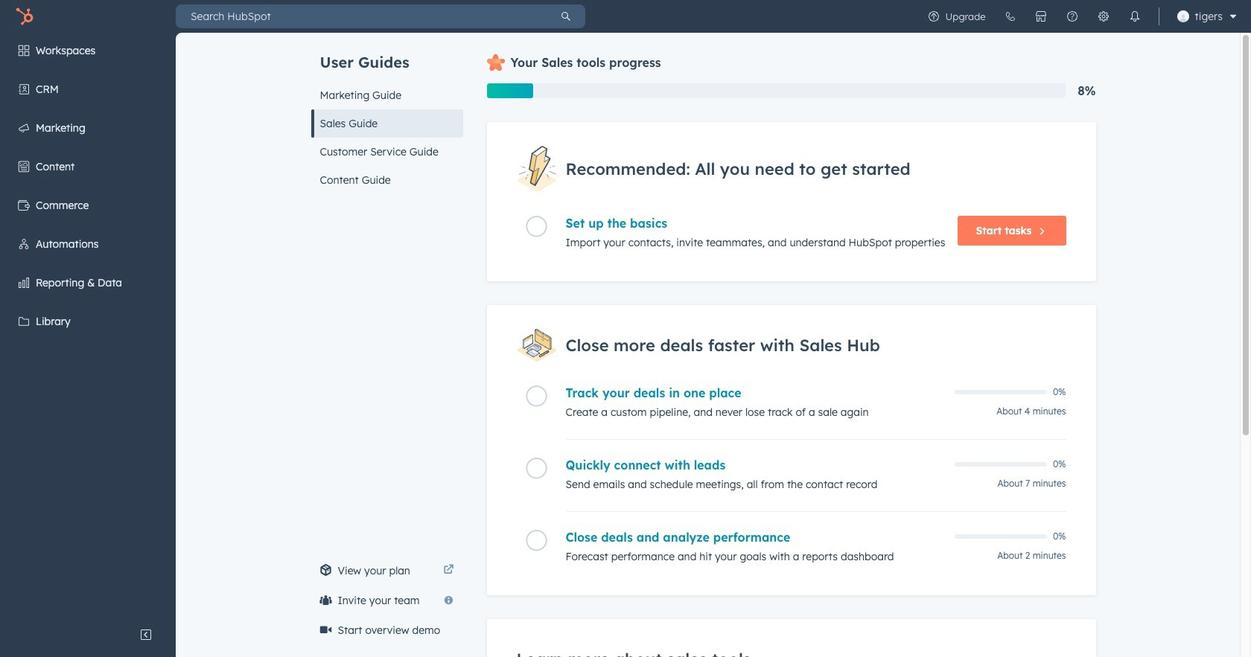 Task type: vqa. For each thing, say whether or not it's contained in the screenshot.
howard n/a icon
yes



Task type: locate. For each thing, give the bounding box(es) containing it.
menu
[[918, 0, 1242, 33], [0, 33, 176, 620]]

link opens in a new window image
[[444, 562, 454, 580]]

settings image
[[1098, 10, 1109, 22]]

0 horizontal spatial menu
[[0, 33, 176, 620]]

link opens in a new window image
[[444, 565, 454, 577]]

marketplaces image
[[1035, 10, 1047, 22]]

progress bar
[[487, 83, 533, 98]]

notifications image
[[1129, 10, 1141, 22]]



Task type: describe. For each thing, give the bounding box(es) containing it.
Search HubSpot search field
[[176, 4, 547, 28]]

1 horizontal spatial menu
[[918, 0, 1242, 33]]

user guides element
[[311, 33, 463, 194]]

help image
[[1066, 10, 1078, 22]]

howard n/a image
[[1177, 10, 1189, 22]]



